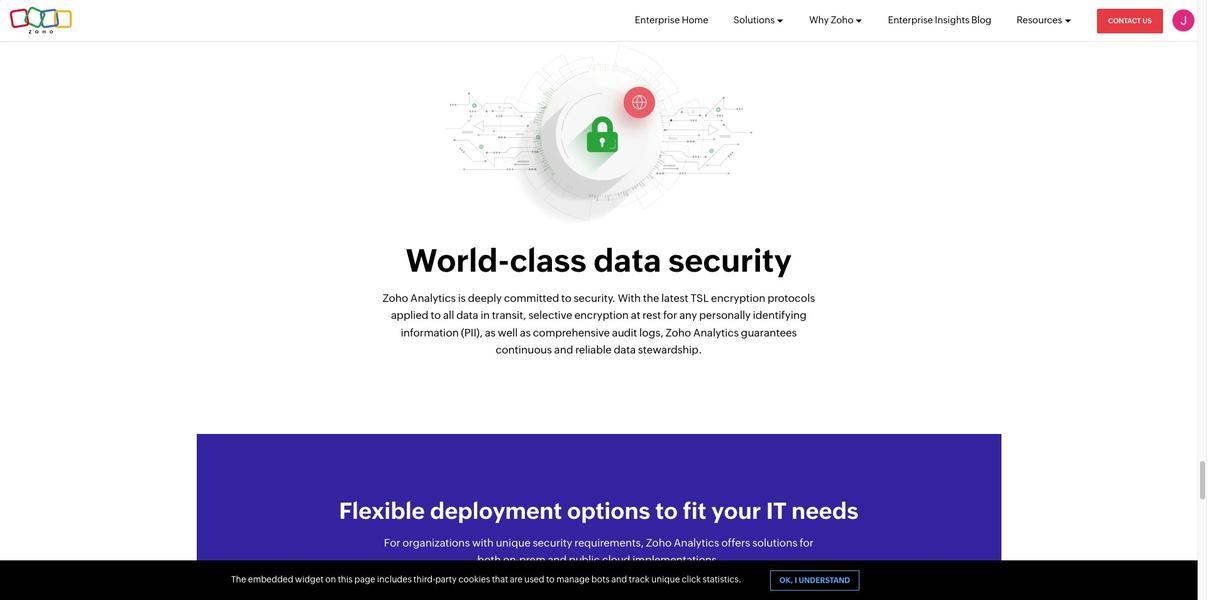 Task type: vqa. For each thing, say whether or not it's contained in the screenshot.
it
yes



Task type: locate. For each thing, give the bounding box(es) containing it.
0 vertical spatial security
[[669, 243, 792, 279]]

0 horizontal spatial as
[[485, 326, 496, 339]]

as
[[485, 326, 496, 339], [520, 326, 531, 339]]

zoho right why
[[831, 14, 854, 25]]

bots
[[592, 574, 610, 584]]

latest
[[662, 292, 689, 305]]

for inside zoho analytics is deeply committed to security. with the latest tsl encryption protocols applied to all data in transit, selective encryption at rest for any personally identifying information (pii), as well as comprehensive audit logs, zoho analytics guarantees continuous and reliable data stewardship.
[[664, 309, 678, 322]]

data up (pii),
[[457, 309, 479, 322]]

deployment
[[430, 498, 563, 524]]

unique inside for organizations with unique security requirements, zoho analytics offers solutions for both on-prem and public cloud implementations.
[[496, 537, 531, 549]]

for
[[664, 309, 678, 322], [800, 537, 814, 549]]

class
[[510, 243, 587, 279]]

and inside zoho analytics is deeply committed to security. with the latest tsl encryption protocols applied to all data in transit, selective encryption at rest for any personally identifying information (pii), as well as comprehensive audit logs, zoho analytics guarantees continuous and reliable data stewardship.
[[555, 343, 574, 356]]

both
[[478, 554, 501, 566]]

data
[[594, 243, 662, 279], [457, 309, 479, 322], [614, 343, 636, 356]]

party
[[436, 574, 457, 584]]

0 vertical spatial data
[[594, 243, 662, 279]]

information
[[401, 326, 459, 339]]

1 horizontal spatial unique
[[652, 574, 680, 584]]

with
[[472, 537, 494, 549]]

reliable
[[576, 343, 612, 356]]

us
[[1143, 17, 1153, 25]]

tsl
[[691, 292, 709, 305]]

1 vertical spatial encryption
[[575, 309, 629, 322]]

0 vertical spatial unique
[[496, 537, 531, 549]]

the
[[231, 574, 246, 584]]

1 vertical spatial for
[[800, 537, 814, 549]]

2 vertical spatial analytics
[[674, 537, 720, 549]]

and
[[555, 343, 574, 356], [548, 554, 567, 566], [612, 574, 628, 584]]

to right used
[[546, 574, 555, 584]]

security up tsl
[[669, 243, 792, 279]]

is
[[458, 292, 466, 305]]

unique
[[496, 537, 531, 549], [652, 574, 680, 584]]

for down 'latest'
[[664, 309, 678, 322]]

organizations
[[403, 537, 470, 549]]

on
[[326, 574, 336, 584]]

unique up on-
[[496, 537, 531, 549]]

statistics.
[[703, 574, 742, 584]]

security
[[669, 243, 792, 279], [533, 537, 573, 549]]

enterprise left insights
[[889, 14, 934, 25]]

zoho up implementations.
[[646, 537, 672, 549]]

personally
[[700, 309, 751, 322]]

selective
[[529, 309, 573, 322]]

analytics up implementations.
[[674, 537, 720, 549]]

manage
[[557, 574, 590, 584]]

enterprise left home
[[635, 14, 680, 25]]

0 horizontal spatial security
[[533, 537, 573, 549]]

1 vertical spatial analytics
[[694, 326, 739, 339]]

it
[[767, 498, 787, 524]]

understand
[[799, 576, 851, 585]]

third-
[[414, 574, 436, 584]]

and right the prem
[[548, 554, 567, 566]]

and down 'comprehensive'
[[555, 343, 574, 356]]

security up the prem
[[533, 537, 573, 549]]

the
[[643, 292, 660, 305]]

zoho inside for organizations with unique security requirements, zoho analytics offers solutions for both on-prem and public cloud implementations.
[[646, 537, 672, 549]]

at
[[631, 309, 641, 322]]

1 horizontal spatial as
[[520, 326, 531, 339]]

2 enterprise from the left
[[889, 14, 934, 25]]

0 vertical spatial and
[[555, 343, 574, 356]]

encryption
[[712, 292, 766, 305], [575, 309, 629, 322]]

continuous
[[496, 343, 552, 356]]

contact us
[[1109, 17, 1153, 25]]

1 horizontal spatial enterprise
[[889, 14, 934, 25]]

world-
[[406, 243, 510, 279]]

analytics up all at the bottom left of the page
[[411, 292, 456, 305]]

analytics
[[411, 292, 456, 305], [694, 326, 739, 339], [674, 537, 720, 549]]

the embedded widget on this page includes third-party cookies that are used to manage bots and track unique click statistics.
[[231, 574, 742, 584]]

in
[[481, 309, 490, 322]]

data down the audit
[[614, 343, 636, 356]]

deeply
[[468, 292, 502, 305]]

0 horizontal spatial enterprise
[[635, 14, 680, 25]]

1 horizontal spatial for
[[800, 537, 814, 549]]

data up with
[[594, 243, 662, 279]]

1 vertical spatial security
[[533, 537, 573, 549]]

to
[[562, 292, 572, 305], [431, 309, 441, 322], [656, 498, 678, 524], [546, 574, 555, 584]]

prem
[[520, 554, 546, 566]]

as left well
[[485, 326, 496, 339]]

0 vertical spatial analytics
[[411, 292, 456, 305]]

and right bots
[[612, 574, 628, 584]]

needs
[[792, 498, 859, 524]]

unique down implementations.
[[652, 574, 680, 584]]

identifying
[[753, 309, 807, 322]]

widget
[[295, 574, 324, 584]]

comprehensive
[[533, 326, 610, 339]]

analytics down 'personally'
[[694, 326, 739, 339]]

zoho enterprise logo image
[[9, 7, 72, 34]]

offers
[[722, 537, 751, 549]]

0 vertical spatial encryption
[[712, 292, 766, 305]]

james peterson image
[[1173, 9, 1195, 31]]

0 horizontal spatial unique
[[496, 537, 531, 549]]

track
[[629, 574, 650, 584]]

enterprise
[[635, 14, 680, 25], [889, 14, 934, 25]]

zoho
[[831, 14, 854, 25], [383, 292, 409, 305], [666, 326, 692, 339], [646, 537, 672, 549]]

1 horizontal spatial encryption
[[712, 292, 766, 305]]

1 vertical spatial and
[[548, 554, 567, 566]]

page
[[355, 574, 376, 584]]

home
[[682, 14, 709, 25]]

1 enterprise from the left
[[635, 14, 680, 25]]

enterprise insights blog link
[[889, 0, 992, 40]]

as up continuous
[[520, 326, 531, 339]]

0 horizontal spatial for
[[664, 309, 678, 322]]

1 as from the left
[[485, 326, 496, 339]]

encryption down "security."
[[575, 309, 629, 322]]

encryption up 'personally'
[[712, 292, 766, 305]]

zoho up stewardship.
[[666, 326, 692, 339]]

audit
[[613, 326, 638, 339]]

0 vertical spatial for
[[664, 309, 678, 322]]

for right solutions
[[800, 537, 814, 549]]

to left fit
[[656, 498, 678, 524]]

2 as from the left
[[520, 326, 531, 339]]

enterprise for enterprise home
[[635, 14, 680, 25]]



Task type: describe. For each thing, give the bounding box(es) containing it.
ok,
[[780, 576, 794, 585]]

for inside for organizations with unique security requirements, zoho analytics offers solutions for both on-prem and public cloud implementations.
[[800, 537, 814, 549]]

committed
[[504, 292, 560, 305]]

logs,
[[640, 326, 664, 339]]

ok, i understand
[[780, 576, 851, 585]]

1 horizontal spatial security
[[669, 243, 792, 279]]

stewardship.
[[638, 343, 702, 356]]

transit,
[[492, 309, 527, 322]]

analytics inside for organizations with unique security requirements, zoho analytics offers solutions for both on-prem and public cloud implementations.
[[674, 537, 720, 549]]

implementations.
[[633, 554, 721, 566]]

protocols
[[768, 292, 816, 305]]

for organizations with unique security requirements, zoho analytics offers solutions for both on-prem and public cloud implementations.
[[384, 537, 814, 566]]

zoho analytics is deeply committed to security. with the latest tsl encryption protocols applied to all data in transit, selective encryption at rest for any personally identifying information (pii), as well as comprehensive audit logs, zoho analytics guarantees continuous and reliable data stewardship.
[[383, 292, 816, 356]]

enterprise home
[[635, 14, 709, 25]]

solutions
[[753, 537, 798, 549]]

this
[[338, 574, 353, 584]]

flexible
[[339, 498, 425, 524]]

security.
[[574, 292, 616, 305]]

all
[[443, 309, 455, 322]]

blog
[[972, 14, 992, 25]]

for
[[384, 537, 401, 549]]

are
[[510, 574, 523, 584]]

contact
[[1109, 17, 1142, 25]]

with
[[618, 292, 641, 305]]

used
[[525, 574, 545, 584]]

0 horizontal spatial encryption
[[575, 309, 629, 322]]

on-
[[503, 554, 520, 566]]

cloud
[[603, 554, 631, 566]]

requirements,
[[575, 537, 644, 549]]

to up the selective
[[562, 292, 572, 305]]

click
[[682, 574, 701, 584]]

2 vertical spatial and
[[612, 574, 628, 584]]

insights
[[936, 14, 970, 25]]

enterprise home link
[[635, 0, 709, 40]]

flexible deployment options to fit your it needs
[[339, 498, 859, 524]]

resources
[[1017, 14, 1063, 25]]

why zoho
[[810, 14, 854, 25]]

contact us link
[[1098, 9, 1164, 33]]

well
[[498, 326, 518, 339]]

embedded
[[248, 574, 293, 584]]

security inside for organizations with unique security requirements, zoho analytics offers solutions for both on-prem and public cloud implementations.
[[533, 537, 573, 549]]

(pii),
[[461, 326, 483, 339]]

applied
[[391, 309, 429, 322]]

rest
[[643, 309, 662, 322]]

and inside for organizations with unique security requirements, zoho analytics offers solutions for both on-prem and public cloud implementations.
[[548, 554, 567, 566]]

guarantees
[[741, 326, 798, 339]]

why
[[810, 14, 829, 25]]

2 vertical spatial data
[[614, 343, 636, 356]]

to left all at the bottom left of the page
[[431, 309, 441, 322]]

your
[[712, 498, 762, 524]]

1 vertical spatial data
[[457, 309, 479, 322]]

i
[[795, 576, 798, 585]]

world-class data security
[[406, 243, 792, 279]]

world-class data security image
[[446, 44, 753, 224]]

enterprise insights blog
[[889, 14, 992, 25]]

options
[[567, 498, 651, 524]]

1 vertical spatial unique
[[652, 574, 680, 584]]

any
[[680, 309, 698, 322]]

includes
[[377, 574, 412, 584]]

enterprise for enterprise insights blog
[[889, 14, 934, 25]]

fit
[[683, 498, 707, 524]]

that
[[492, 574, 508, 584]]

cookies
[[459, 574, 490, 584]]

public
[[569, 554, 600, 566]]

zoho up applied
[[383, 292, 409, 305]]

solutions
[[734, 14, 775, 25]]



